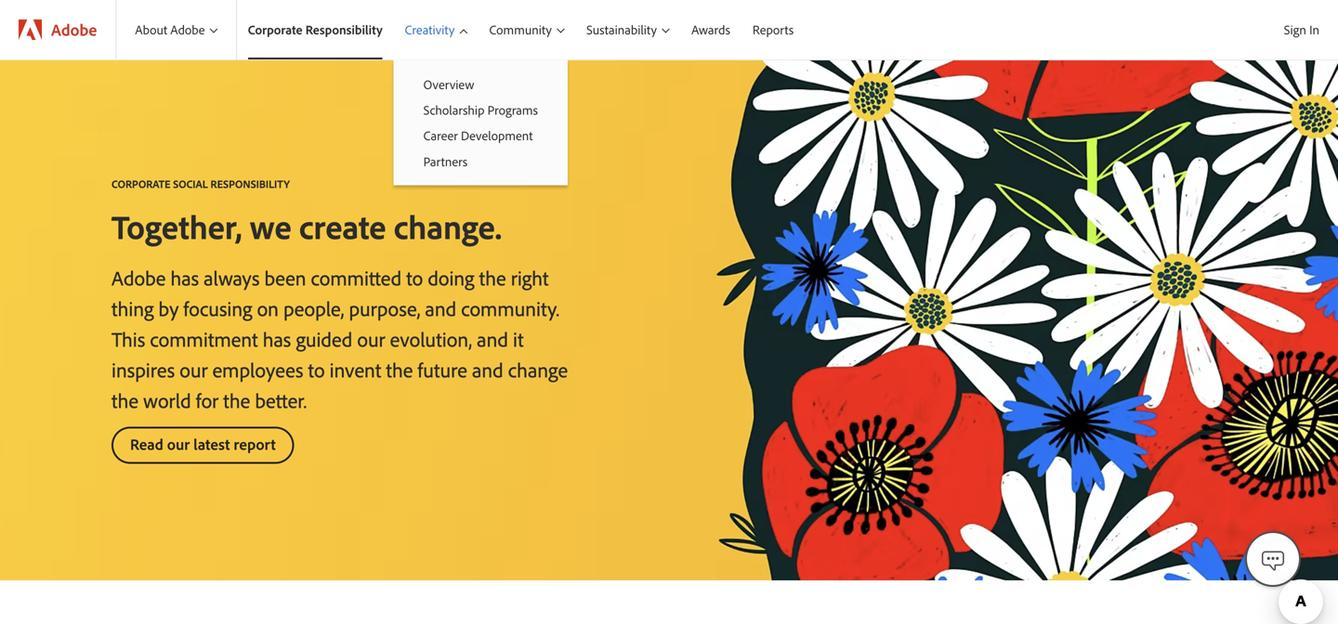 Task type: describe. For each thing, give the bounding box(es) containing it.
on
[[257, 296, 279, 322]]

been
[[265, 265, 306, 291]]

change.
[[394, 205, 502, 248]]

career
[[424, 128, 458, 144]]

sustainability button
[[576, 0, 681, 60]]

the down inspires
[[112, 388, 139, 414]]

awards link
[[681, 0, 742, 60]]

about adobe
[[135, 22, 205, 38]]

social
[[173, 177, 208, 191]]

report
[[234, 435, 276, 455]]

career development
[[424, 128, 533, 144]]

employees
[[213, 357, 304, 383]]

doing
[[428, 265, 475, 291]]

0 vertical spatial has
[[171, 265, 199, 291]]

by
[[159, 296, 179, 322]]

1 vertical spatial our
[[180, 357, 208, 383]]

purpose,
[[349, 296, 421, 322]]

the right for
[[223, 388, 250, 414]]

for
[[196, 388, 219, 414]]

the left future
[[386, 357, 413, 383]]

change
[[508, 357, 568, 383]]

community button
[[478, 0, 576, 60]]

sustainability
[[587, 22, 657, 38]]

about
[[135, 22, 167, 38]]

responsibility
[[211, 177, 290, 191]]

the up community.
[[479, 265, 506, 291]]

people,
[[284, 296, 344, 322]]

creativity button
[[394, 0, 478, 60]]

sign in button
[[1281, 14, 1324, 46]]

reports link
[[742, 0, 805, 60]]

thing
[[112, 296, 154, 322]]

scholarship
[[424, 102, 485, 118]]

create
[[299, 205, 386, 248]]

reports
[[753, 22, 794, 38]]

responsibility
[[306, 22, 383, 38]]

scholarship programs link
[[394, 97, 568, 123]]

world
[[143, 388, 191, 414]]

corporate for corporate responsibility
[[248, 22, 303, 38]]

adobe has always been committed to doing the right thing by focusing on people, purpose, and community. this commitment has guided our evolution, and it inspires our employees to invent the future and change the world for the better.
[[112, 265, 568, 414]]

it
[[513, 326, 524, 352]]

group containing overview
[[394, 60, 568, 185]]

sign
[[1285, 21, 1307, 38]]

creativity
[[405, 22, 455, 38]]

adobe for adobe has always been committed to doing the right thing by focusing on people, purpose, and community. this commitment has guided our evolution, and it inspires our employees to invent the future and change the world for the better.
[[112, 265, 166, 291]]

guided
[[296, 326, 353, 352]]

this
[[112, 326, 145, 352]]

community
[[490, 22, 552, 38]]

right
[[511, 265, 549, 291]]

overview
[[424, 76, 475, 93]]



Task type: locate. For each thing, give the bounding box(es) containing it.
adobe right about
[[170, 22, 205, 38]]

1 horizontal spatial corporate
[[248, 22, 303, 38]]

partners link
[[394, 149, 568, 174]]

corporate social responsibility
[[112, 177, 290, 191]]

our
[[357, 326, 385, 352], [180, 357, 208, 383], [167, 435, 190, 455]]

read
[[130, 435, 164, 455]]

to down guided
[[308, 357, 325, 383]]

1 horizontal spatial has
[[263, 326, 291, 352]]

to
[[407, 265, 423, 291], [308, 357, 325, 383]]

1 horizontal spatial to
[[407, 265, 423, 291]]

overview link
[[394, 72, 568, 97]]

2 vertical spatial our
[[167, 435, 190, 455]]

group
[[394, 60, 568, 185]]

and left it at the bottom left of the page
[[477, 326, 509, 352]]

development
[[461, 128, 533, 144]]

0 horizontal spatial to
[[308, 357, 325, 383]]

2 vertical spatial and
[[472, 357, 504, 383]]

our right read
[[167, 435, 190, 455]]

0 vertical spatial corporate
[[248, 22, 303, 38]]

1 horizontal spatial adobe
[[112, 265, 166, 291]]

focusing
[[184, 296, 252, 322]]

and
[[425, 296, 457, 322], [477, 326, 509, 352], [472, 357, 504, 383]]

awards
[[692, 22, 731, 38]]

scholarship programs
[[424, 102, 538, 118]]

to left the doing
[[407, 265, 423, 291]]

in
[[1310, 21, 1320, 38]]

commitment
[[150, 326, 258, 352]]

read our latest report link
[[112, 427, 294, 464]]

2 horizontal spatial adobe
[[170, 22, 205, 38]]

together,
[[112, 205, 242, 248]]

corporate responsibility link
[[237, 0, 394, 60]]

read our latest report
[[130, 435, 276, 455]]

0 vertical spatial and
[[425, 296, 457, 322]]

corporate for corporate social responsibility
[[112, 177, 171, 191]]

adobe
[[51, 19, 97, 40], [170, 22, 205, 38], [112, 265, 166, 291]]

corporate responsibility
[[248, 22, 383, 38]]

has
[[171, 265, 199, 291], [263, 326, 291, 352]]

has up the by
[[171, 265, 199, 291]]

invent
[[330, 357, 381, 383]]

1 vertical spatial and
[[477, 326, 509, 352]]

our down commitment
[[180, 357, 208, 383]]

our down purpose,
[[357, 326, 385, 352]]

adobe inside popup button
[[170, 22, 205, 38]]

0 horizontal spatial adobe
[[51, 19, 97, 40]]

the
[[479, 265, 506, 291], [386, 357, 413, 383], [112, 388, 139, 414], [223, 388, 250, 414]]

corporate left responsibility
[[248, 22, 303, 38]]

has down on
[[263, 326, 291, 352]]

programs
[[488, 102, 538, 118]]

0 horizontal spatial has
[[171, 265, 199, 291]]

inspires
[[112, 357, 175, 383]]

always
[[204, 265, 260, 291]]

and right future
[[472, 357, 504, 383]]

adobe up thing
[[112, 265, 166, 291]]

better.
[[255, 388, 307, 414]]

1 vertical spatial corporate
[[112, 177, 171, 191]]

together, we create change.
[[112, 205, 502, 248]]

0 vertical spatial to
[[407, 265, 423, 291]]

corporate
[[248, 22, 303, 38], [112, 177, 171, 191]]

sign in
[[1285, 21, 1320, 38]]

1 vertical spatial has
[[263, 326, 291, 352]]

and up evolution,
[[425, 296, 457, 322]]

community.
[[461, 296, 560, 322]]

partners
[[424, 153, 468, 169]]

evolution,
[[390, 326, 472, 352]]

career development link
[[394, 123, 568, 149]]

1 vertical spatial to
[[308, 357, 325, 383]]

future
[[418, 357, 468, 383]]

we
[[250, 205, 292, 248]]

about adobe button
[[117, 0, 236, 60]]

0 horizontal spatial corporate
[[112, 177, 171, 191]]

0 vertical spatial our
[[357, 326, 385, 352]]

adobe for adobe
[[51, 19, 97, 40]]

committed
[[311, 265, 402, 291]]

adobe left about
[[51, 19, 97, 40]]

latest
[[194, 435, 230, 455]]

adobe inside adobe has always been committed to doing the right thing by focusing on people, purpose, and community. this commitment has guided our evolution, and it inspires our employees to invent the future and change the world for the better.
[[112, 265, 166, 291]]

adobe link
[[0, 0, 116, 60]]

corporate left social
[[112, 177, 171, 191]]



Task type: vqa. For each thing, say whether or not it's contained in the screenshot.
the bottom experiences
no



